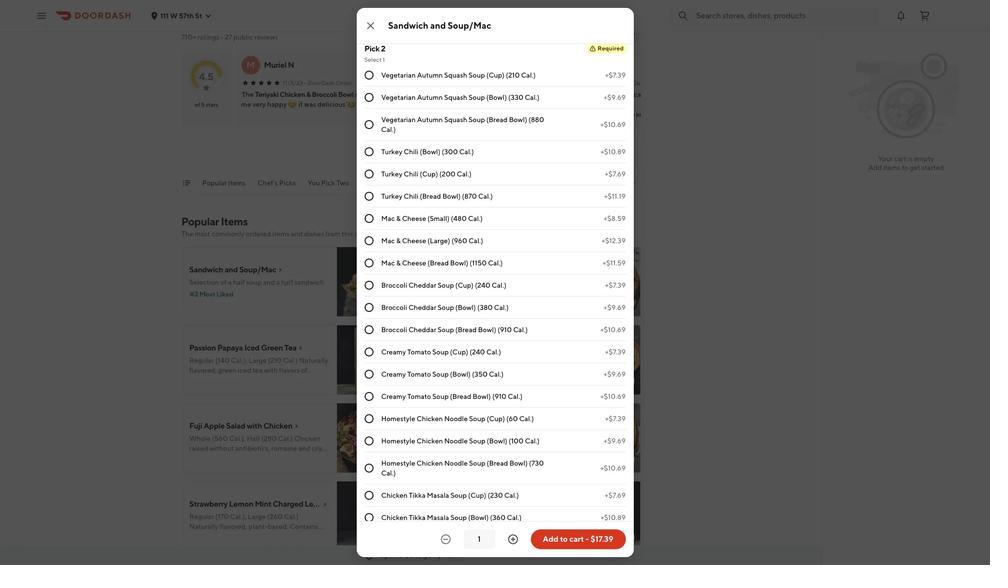 Task type: locate. For each thing, give the bounding box(es) containing it.
0 vertical spatial chili
[[404, 148, 419, 156]]

bowl
[[338, 91, 354, 99]]

sandwich and soup/mac inside dialog
[[388, 20, 491, 31]]

-
[[586, 535, 589, 545]]

pepperoni flatbread pizza
[[554, 110, 635, 118]]

add for sandwich and soup/mac image
[[382, 300, 395, 307]]

family feast value meals
[[603, 179, 681, 187]]

1 autumn from the top
[[417, 71, 443, 79]]

cal.) right (330
[[525, 94, 540, 101]]

chipper
[[461, 254, 489, 264]]

sandwich right close sandwich and soup/mac icon
[[388, 20, 429, 31]]

turkey chili (bowl) (300 cal.)
[[381, 148, 474, 156]]

& for mac & cheese (bread bowl) (1150 cal.)
[[397, 259, 401, 267]]

chocolate up (380
[[467, 288, 498, 296]]

noodle down freshly
[[445, 438, 468, 446]]

items inside 'button'
[[228, 179, 246, 187]]

1 +$9.69 from the top
[[604, 94, 626, 101]]

contains
[[423, 298, 451, 305], [456, 449, 484, 457], [423, 537, 451, 545]]

(910 down flakes.
[[498, 326, 512, 334]]

broccoli cheddar soup image
[[571, 325, 641, 396]]

contains for chocolate
[[423, 298, 451, 305]]

& left bowl
[[307, 91, 311, 99]]

3 +$9.69 from the top
[[604, 371, 626, 379]]

1 vertical spatial pizza
[[495, 179, 512, 187]]

vegetarian inside the vegetarian autumn squash soup (bread bowl) (880 cal.)
[[381, 116, 416, 124]]

items left chef's
[[228, 179, 246, 187]]

None radio
[[365, 93, 374, 102], [365, 148, 374, 156], [365, 170, 374, 179], [365, 192, 374, 201], [365, 214, 374, 223], [365, 281, 374, 290], [365, 326, 374, 335], [365, 348, 374, 357], [365, 370, 374, 379], [365, 464, 374, 473], [365, 514, 374, 523], [365, 93, 374, 102], [365, 148, 374, 156], [365, 170, 374, 179], [365, 192, 374, 201], [365, 214, 374, 223], [365, 281, 374, 290], [365, 326, 374, 335], [365, 348, 374, 357], [365, 370, 374, 379], [365, 464, 374, 473], [365, 514, 374, 523]]

(cup)
[[487, 71, 505, 79], [420, 170, 438, 178], [456, 282, 474, 290], [450, 349, 468, 356], [487, 415, 505, 423], [468, 492, 487, 500]]

squash
[[444, 71, 467, 79], [444, 94, 467, 101], [444, 116, 467, 124]]

broccoli inside teriyaki chicken & broccoli bowl 'button'
[[312, 91, 337, 99]]

cheddar down #1
[[409, 326, 437, 334]]

allergens: for 300
[[508, 527, 540, 535]]

0 horizontal spatial of
[[195, 101, 200, 108]]

1 vertical spatial cart
[[570, 535, 584, 545]]

you
[[308, 179, 320, 187]]

veggie
[[444, 15, 466, 23]]

sandwich and soup/mac image
[[337, 247, 407, 317]]

(240 for creamy tomato soup (cup) (240 cal.)
[[470, 349, 485, 356]]

1 vertical spatial +$7.69
[[605, 492, 626, 500]]

1 horizontal spatial semi-
[[471, 278, 488, 286]]

homestyle inside homestyle chicken noodle soup (bread bowl) (730 cal.)
[[381, 460, 415, 468]]

2 • doordash order from the left
[[463, 79, 511, 87]]

• for teriyaki chicken & broccoli bowl
[[304, 79, 306, 87]]

baked inside candy cookie 480 cal. freshly baked sugar cookie topped with semi-sweet chocolate candies. allergens: contains wheat, soy, milk, egg
[[476, 429, 496, 437]]

cal.) up favorite,
[[488, 259, 503, 267]]

0 horizontal spatial wheat,
[[453, 298, 476, 305]]

2 creamy from the top
[[381, 371, 406, 379]]

2 vertical spatial cheese
[[402, 259, 426, 267]]

baked right freshly
[[541, 268, 561, 276]]

1 creamy from the top
[[381, 349, 406, 356]]

1 horizontal spatial n
[[404, 60, 411, 70]]

allergens: inside chocolate chipper cookie 390 cal. a traditional favorite, freshly baked and made with semi-sweet chocolate chunks & milk chocolate flakes. allergens: contains wheat, soy, milk, egg
[[521, 288, 553, 296]]

mac for mac & cheese (bread bowl) (1150 cal.)
[[381, 259, 395, 267]]

3 vegetarian from the top
[[381, 116, 416, 124]]

homestyle chicken noodle soup (bowl) (100 cal.)
[[381, 438, 540, 446]]

squash inside the vegetarian autumn squash soup (bread bowl) (880 cal.)
[[444, 116, 467, 124]]

you pick two button
[[308, 178, 349, 194]]

0 vertical spatial milk,
[[492, 298, 507, 305]]

soy, inside chocolate chipper cookie 390 cal. a traditional favorite, freshly baked and made with semi-sweet chocolate chunks & milk chocolate flakes. allergens: contains wheat, soy, milk, egg
[[478, 298, 490, 305]]

(360
[[490, 514, 506, 522]]

liked
[[216, 291, 233, 299], [449, 301, 466, 309]]

2 $3.69 from the top
[[423, 451, 441, 459]]

pick inside "button"
[[321, 179, 335, 187]]

390
[[423, 268, 436, 276]]

autumn inside the vegetarian autumn squash soup (bread bowl) (880 cal.)
[[417, 116, 443, 124]]

and right soup at the left of the page
[[263, 279, 275, 287]]

and down 390
[[423, 278, 435, 286]]

0 vertical spatial allergens:
[[521, 288, 553, 296]]

chipotle
[[412, 91, 438, 99]]

popular inside popular items the most commonly ordered items and dishes from this store
[[181, 215, 219, 228]]

0 horizontal spatial sweet
[[456, 439, 474, 447]]

1 tomato from the top
[[408, 349, 431, 356]]

reviews link
[[181, 18, 221, 31]]

items up commonly
[[221, 215, 248, 228]]

2 horizontal spatial order
[[648, 79, 664, 87]]

broccoli for broccoli cheddar soup (cup) (240 cal.)
[[381, 282, 407, 290]]

3 tomato from the top
[[408, 393, 431, 401]]

2 squash from the top
[[444, 94, 467, 101]]

& for mac & cheese (small) (480 cal.)
[[397, 215, 401, 223]]

to
[[902, 164, 909, 172], [560, 535, 568, 545]]

cheese for (small)
[[402, 215, 426, 223]]

0 vertical spatial of
[[195, 101, 200, 108]]

75% (8)
[[457, 290, 481, 298]]

cal. for mango
[[438, 507, 451, 515]]

favorite,
[[492, 268, 517, 276]]

0 vertical spatial cart
[[895, 155, 907, 163]]

2 vegetarian from the top
[[381, 94, 416, 101]]

liked down selection
[[216, 291, 233, 299]]

beverages
[[558, 179, 591, 187]]

(bread inside the vegetarian autumn squash soup (bread bowl) (880 cal.)
[[487, 116, 508, 124]]

0 vertical spatial semi-
[[471, 278, 488, 286]]

0 vertical spatial chocolate
[[508, 278, 539, 286]]

squash down 6/24/23
[[444, 94, 467, 101]]

(910 for creamy tomato soup (bread bowl) (910 cal.)
[[493, 393, 507, 401]]

orange
[[423, 517, 445, 525]]

2 +$10.69 from the top
[[601, 326, 626, 334]]

2 vertical spatial homestyle
[[381, 460, 415, 468]]

sandwich and soup/mac
[[388, 20, 491, 31], [189, 265, 276, 275]]

1 horizontal spatial soup/mac
[[448, 20, 491, 31]]

#1
[[423, 301, 431, 309]]

milk, inside chocolate chipper cookie 390 cal. a traditional favorite, freshly baked and made with semi-sweet chocolate chunks & milk chocolate flakes. allergens: contains wheat, soy, milk, egg
[[492, 298, 507, 305]]

2 chili from the top
[[404, 170, 419, 178]]

popular inside 'button'
[[202, 179, 227, 187]]

1 vertical spatial +$10.89
[[601, 514, 626, 522]]

2 +$9.69 from the top
[[604, 304, 626, 312]]

3 cheese from the top
[[402, 259, 426, 267]]

1 vertical spatial to
[[560, 535, 568, 545]]

0 vertical spatial turkey
[[381, 148, 403, 156]]

1 tikka from the top
[[409, 492, 426, 500]]

(300
[[442, 148, 458, 156]]

contains down plain
[[423, 537, 451, 545]]

creamy tomato soup (cup) (240 cal.)
[[381, 349, 501, 356]]

0 horizontal spatial soy,
[[478, 298, 490, 305]]

2 tikka from the top
[[409, 514, 426, 522]]

1 vertical spatial get
[[423, 551, 435, 560]]

+$10.69 for vegetarian autumn squash soup (bread bowl) (880 cal.)
[[601, 121, 626, 129]]

0 vertical spatial cal.
[[438, 268, 450, 276]]

1 horizontal spatial most
[[432, 301, 448, 309]]

cheese for (large)
[[402, 237, 426, 245]]

+$10.89
[[601, 148, 626, 156], [601, 514, 626, 522]]

cheddar for broccoli cheddar soup (bowl) (380 cal.)
[[409, 304, 437, 312]]

3 squash from the top
[[444, 116, 467, 124]]

0 horizontal spatial items
[[273, 230, 290, 238]]

tomato up creamy tomato soup (bowl) (350 cal.)
[[408, 349, 431, 356]]

0 vertical spatial most
[[199, 291, 215, 299]]

• up teriyaki chicken & broccoli bowl 'button'
[[304, 79, 306, 87]]

1 horizontal spatial baked
[[541, 268, 561, 276]]

vegetarian autumn squash soup (bowl) (330 cal.)
[[381, 94, 540, 101]]

semi- down freshly
[[438, 439, 456, 447]]

cal.) right (480
[[468, 215, 483, 223]]

1 horizontal spatial liked
[[449, 301, 466, 309]]

3 doordash from the left
[[619, 79, 647, 87]]

squash for (bowl)
[[444, 94, 467, 101]]

1 vertical spatial chocolate
[[467, 288, 498, 296]]

add for mango smoothie image on the bottom right
[[615, 534, 629, 542]]

• inside reviews 710+ ratings • 27 public reviews
[[221, 33, 223, 41]]

salads
[[463, 179, 483, 187]]

1 horizontal spatial sweet
[[488, 278, 507, 286]]

masala
[[427, 492, 449, 500], [427, 514, 449, 522]]

1 vertical spatial autumn
[[417, 94, 443, 101]]

muriel n
[[264, 60, 294, 70]]

3 +$10.69 from the top
[[601, 393, 626, 401]]

4 +$7.39 from the top
[[605, 415, 626, 423]]

2 tomato from the top
[[408, 371, 431, 379]]

+$9.69
[[604, 94, 626, 101], [604, 304, 626, 312], [604, 371, 626, 379], [604, 438, 626, 446]]

2 vertical spatial cal.
[[438, 507, 451, 515]]

contains inside chocolate chipper cookie 390 cal. a traditional favorite, freshly baked and made with semi-sweet chocolate chunks & milk chocolate flakes. allergens: contains wheat, soy, milk, egg
[[423, 298, 451, 305]]

items for popular items the most commonly ordered items and dishes from this store
[[221, 215, 248, 228]]

add button for chocolate chipper cookie image
[[609, 296, 635, 311]]

reviews 710+ ratings • 27 public reviews
[[181, 18, 278, 41]]

sweet inside candy cookie 480 cal. freshly baked sugar cookie topped with semi-sweet chocolate candies. allergens: contains wheat, soy, milk, egg
[[456, 439, 474, 447]]

cal. inside mango smoothie 300 cal. mango fruit base mixed with orange juice and banana puree blended with plain greek yogurt and ice. allergens: contains milk
[[438, 507, 451, 515]]

1 vertical spatial squash
[[444, 94, 467, 101]]

cart left is at the right top
[[895, 155, 907, 163]]

+$7.69
[[605, 170, 626, 178], [605, 492, 626, 500]]

noodle inside homestyle chicken noodle soup (bread bowl) (730 cal.)
[[445, 460, 468, 468]]

1 vertical spatial pick
[[321, 179, 335, 187]]

cookie
[[491, 254, 516, 264], [447, 416, 472, 425]]

homestyle for homestyle chicken noodle soup (cup) (60 cal.)
[[381, 415, 415, 423]]

1 vertical spatial homestyle
[[381, 438, 415, 446]]

2 vertical spatial chocolate
[[476, 439, 507, 447]]

pick right you
[[321, 179, 335, 187]]

1 +$10.89 from the top
[[601, 148, 626, 156]]

& for soups & mac
[[432, 179, 436, 187]]

cal.) inside the vegetarian autumn squash soup (bread bowl) (880 cal.)
[[381, 126, 396, 134]]

1 vertical spatial masala
[[427, 514, 449, 522]]

(bowl) left (330
[[487, 94, 507, 101]]

2 homestyle from the top
[[381, 438, 415, 446]]

of left the "5"
[[195, 101, 200, 108]]

cookie inside candy cookie 480 cal. freshly baked sugar cookie topped with semi-sweet chocolate candies. allergens: contains wheat, soy, milk, egg
[[447, 416, 472, 425]]

creamy
[[381, 349, 406, 356], [381, 371, 406, 379], [381, 393, 406, 401]]

3 • doordash order from the left
[[616, 79, 664, 87]]

bowl) left (730 at right bottom
[[510, 460, 528, 468]]

4 +$10.69 from the top
[[601, 465, 626, 473]]

• doordash order up bowl
[[304, 79, 352, 87]]

items down your
[[884, 164, 901, 172]]

chef's picks button
[[258, 178, 296, 194]]

• for chipotle chicken avocado melt
[[463, 79, 466, 87]]

cal. up juice
[[438, 507, 451, 515]]

tikka for chicken tikka masala soup (cup) (230 cal.)
[[409, 492, 426, 500]]

2 order from the left
[[495, 79, 511, 87]]

1 horizontal spatial of
[[220, 279, 227, 287]]

0 horizontal spatial cart
[[570, 535, 584, 545]]

mac down mac & cheese (large) (960 cal.) in the left top of the page
[[381, 259, 395, 267]]

3 creamy from the top
[[381, 393, 406, 401]]

1 vertical spatial popular
[[181, 215, 219, 228]]

autumn down 6/24/23
[[417, 94, 443, 101]]

sandwich inside dialog
[[388, 20, 429, 31]]

add inside 'your cart is empty add items to get started'
[[869, 164, 882, 172]]

0 vertical spatial tikka
[[409, 492, 426, 500]]

0 vertical spatial baked
[[541, 268, 561, 276]]

0 horizontal spatial liked
[[216, 291, 233, 299]]

3 chili from the top
[[404, 193, 419, 200]]

m
[[247, 60, 255, 70]]

0 vertical spatial cookie
[[491, 254, 516, 264]]

mango up 300
[[423, 494, 448, 503]]

0 horizontal spatial pick
[[321, 179, 335, 187]]

vegetarian for vegetarian autumn squash soup (bread bowl) (880 cal.)
[[381, 116, 416, 124]]

passion papaya iced green tea image
[[337, 325, 407, 396]]

items inside popular items the most commonly ordered items and dishes from this store
[[221, 215, 248, 228]]

yogurt
[[461, 527, 481, 535]]

1 • doordash order from the left
[[304, 79, 352, 87]]

cheddar for broccoli cheddar soup (bread bowl) (910 cal.)
[[409, 326, 437, 334]]

sandwiches button
[[361, 178, 399, 194]]

1 horizontal spatial pick
[[365, 44, 380, 53]]

open menu image
[[36, 10, 48, 22]]

0 vertical spatial sandwich
[[388, 20, 429, 31]]

add button for passion papaya iced green tea 'image'
[[376, 374, 401, 390]]

popular items the most commonly ordered items and dishes from this store
[[181, 215, 370, 238]]

0 vertical spatial liked
[[216, 291, 233, 299]]

+$11.59
[[603, 259, 626, 267]]

half left sandwich
[[281, 279, 293, 287]]

pick up select
[[365, 44, 380, 53]]

& inside soups & mac button
[[432, 179, 436, 187]]

0 horizontal spatial n
[[288, 60, 294, 70]]

3 noodle from the top
[[445, 460, 468, 468]]

cookie up favorite,
[[491, 254, 516, 264]]

0 horizontal spatial half
[[233, 279, 245, 287]]

0 vertical spatial creamy
[[381, 349, 406, 356]]

0 horizontal spatial to
[[560, 535, 568, 545]]

mac for mac & cheese (small) (480 cal.)
[[381, 215, 395, 223]]

with inside candy cookie 480 cal. freshly baked sugar cookie topped with semi-sweet chocolate candies. allergens: contains wheat, soy, milk, egg
[[423, 439, 437, 447]]

sandwiches
[[361, 179, 399, 187]]

0 vertical spatial masala
[[427, 492, 449, 500]]

(240 up (350
[[470, 349, 485, 356]]

• doordash order
[[304, 79, 352, 87], [463, 79, 511, 87], [616, 79, 664, 87]]

0 horizontal spatial cookie
[[447, 416, 472, 425]]

plain
[[423, 527, 438, 535]]

+$7.39 for creamy tomato soup (cup) (240 cal.)
[[605, 349, 626, 356]]

creamy for creamy tomato soup (cup) (240 cal.)
[[381, 349, 406, 356]]

add inside button
[[543, 535, 559, 545]]

allergens: inside mango smoothie 300 cal. mango fruit base mixed with orange juice and banana puree blended with plain greek yogurt and ice. allergens: contains milk
[[508, 527, 540, 535]]

• left the 27
[[221, 33, 223, 41]]

wheat, down sugar
[[486, 449, 509, 457]]

get
[[910, 164, 921, 172], [423, 551, 435, 560]]

tomato up candy
[[408, 393, 431, 401]]

1 vertical spatial sandwich
[[189, 265, 223, 275]]

(bread down 'melt'
[[487, 116, 508, 124]]

and up the yogurt
[[463, 517, 475, 525]]

tomato for (cup)
[[408, 349, 431, 356]]

2 horizontal spatial doordash
[[619, 79, 647, 87]]

n
[[404, 60, 411, 70], [288, 60, 294, 70]]

selection
[[189, 279, 219, 287]]

cookie up freshly
[[447, 416, 472, 425]]

3 autumn from the top
[[417, 116, 443, 124]]

(bread up homestyle chicken noodle soup (cup) (60 cal.)
[[450, 393, 472, 401]]

autumn
[[417, 71, 443, 79], [417, 94, 443, 101], [417, 116, 443, 124]]

2 autumn from the top
[[417, 94, 443, 101]]

0 vertical spatial items
[[228, 179, 246, 187]]

get left '$4'
[[423, 551, 435, 560]]

turkey for turkey chili (bread bowl) (870 cal.)
[[381, 193, 403, 200]]

& down turkey chili (cup) (200 cal.)
[[432, 179, 436, 187]]

autumn up chipotle
[[417, 71, 443, 79]]

allergens: for cookie
[[521, 288, 553, 296]]

broccoli cheddar soup (bread bowl) (910 cal.)
[[381, 326, 528, 334]]

1 vertical spatial cheese
[[402, 237, 426, 245]]

0 vertical spatial egg
[[509, 298, 521, 305]]

1 homestyle from the top
[[381, 415, 415, 423]]

0 vertical spatial (240
[[475, 282, 491, 290]]

baked left sugar
[[476, 429, 496, 437]]

1 doordash from the left
[[308, 79, 335, 87]]

1 order from the left
[[336, 79, 352, 87]]

tikka
[[409, 492, 426, 500], [409, 514, 426, 522]]

0 vertical spatial to
[[902, 164, 909, 172]]

0 vertical spatial get
[[910, 164, 921, 172]]

1 horizontal spatial get
[[910, 164, 921, 172]]

mac down '(200'
[[437, 179, 451, 187]]

cheddar down $3.69 •
[[409, 304, 437, 312]]

semi- down traditional
[[471, 278, 488, 286]]

2 masala from the top
[[427, 514, 449, 522]]

2 vertical spatial tomato
[[408, 393, 431, 401]]

autumn for vegetarian autumn squash soup (bowl) (330 cal.)
[[417, 94, 443, 101]]

mac
[[437, 179, 451, 187], [381, 215, 395, 223], [381, 237, 395, 245], [381, 259, 395, 267]]

0 vertical spatial autumn
[[417, 71, 443, 79]]

1 horizontal spatial order
[[495, 79, 511, 87]]

vegetarian
[[381, 71, 416, 79], [381, 94, 416, 101], [381, 116, 416, 124]]

chocolate down freshly
[[508, 278, 539, 286]]

2 doordash from the left
[[467, 79, 494, 87]]

and left dishes
[[291, 230, 303, 238]]

& left milk
[[447, 288, 451, 296]]

freshly
[[519, 268, 540, 276]]

(cup) down traditional
[[456, 282, 474, 290]]

1 vertical spatial creamy
[[381, 371, 406, 379]]

2 +$10.89 from the top
[[601, 514, 626, 522]]

1 vertical spatial tikka
[[409, 514, 426, 522]]

noodle for (bread
[[445, 460, 468, 468]]

popular for popular items
[[202, 179, 227, 187]]

0 horizontal spatial a
[[228, 279, 232, 287]]

cart
[[895, 155, 907, 163], [570, 535, 584, 545]]

cal.) inside homestyle chicken noodle soup (bread bowl) (730 cal.)
[[381, 470, 396, 478]]

0 vertical spatial (910
[[498, 326, 512, 334]]

w
[[170, 12, 178, 20]]

add for broccoli cheddar soup image on the bottom right of page
[[615, 378, 629, 386]]

0 horizontal spatial most
[[199, 291, 215, 299]]

0 vertical spatial noodle
[[445, 415, 468, 423]]

0 horizontal spatial mango
[[423, 494, 448, 503]]

sweet down favorite,
[[488, 278, 507, 286]]

items inside 'your cart is empty add items to get started'
[[884, 164, 901, 172]]

cal. down mac & cheese (bread bowl) (1150 cal.)
[[438, 268, 450, 276]]

0 horizontal spatial doordash
[[308, 79, 335, 87]]

soup inside homestyle chicken noodle soup (bread bowl) (730 cal.)
[[469, 460, 486, 468]]

doordash right 2/8/23
[[619, 79, 647, 87]]

1 horizontal spatial to
[[902, 164, 909, 172]]

to down is at the right top
[[902, 164, 909, 172]]

2 vertical spatial contains
[[423, 537, 451, 545]]

chili for (bread
[[404, 193, 419, 200]]

+$7.69 for chicken tikka masala soup (cup) (230 cal.)
[[605, 492, 626, 500]]

4 +$9.69 from the top
[[604, 438, 626, 446]]

cal. right 480
[[438, 429, 450, 437]]

None radio
[[365, 15, 374, 24], [365, 71, 374, 80], [365, 120, 374, 129], [365, 237, 374, 246], [365, 259, 374, 268], [365, 303, 374, 312], [365, 393, 374, 401], [365, 415, 374, 424], [365, 437, 374, 446], [365, 492, 374, 501], [365, 15, 374, 24], [365, 71, 374, 80], [365, 120, 374, 129], [365, 237, 374, 246], [365, 259, 374, 268], [365, 303, 374, 312], [365, 393, 374, 401], [365, 415, 374, 424], [365, 437, 374, 446], [365, 492, 374, 501]]

sweet down freshly
[[456, 439, 474, 447]]

& right store
[[397, 237, 401, 245]]

• doordash order for m
[[304, 79, 352, 87]]

milk, down flakes.
[[492, 298, 507, 305]]

+$9.69 for broccoli cheddar soup (bowl) (380 cal.)
[[604, 304, 626, 312]]

•
[[221, 33, 223, 41], [304, 79, 306, 87], [463, 79, 466, 87], [616, 79, 618, 87], [443, 290, 446, 298]]

0 horizontal spatial milk,
[[492, 298, 507, 305]]

3 +$7.39 from the top
[[605, 349, 626, 356]]

milk, up (730 at right bottom
[[525, 449, 540, 457]]

• doordash order up avocado
[[463, 79, 511, 87]]

chef's
[[258, 179, 278, 187]]

items inside popular items the most commonly ordered items and dishes from this store
[[273, 230, 290, 238]]

chili up "soups" at the top of page
[[404, 170, 419, 178]]

add button for fuji apple salad with chicken image
[[376, 452, 401, 468]]

2 noodle from the top
[[445, 438, 468, 446]]

cookie inside chocolate chipper cookie 390 cal. a traditional favorite, freshly baked and made with semi-sweet chocolate chunks & milk chocolate flakes. allergens: contains wheat, soy, milk, egg
[[491, 254, 516, 264]]

1 vertical spatial soy,
[[510, 449, 523, 457]]

select
[[365, 56, 382, 63]]

1 squash from the top
[[444, 71, 467, 79]]

1 noodle from the top
[[445, 415, 468, 423]]

allergens: inside candy cookie 480 cal. freshly baked sugar cookie topped with semi-sweet chocolate candies. allergens: contains wheat, soy, milk, egg
[[423, 449, 455, 457]]

half
[[381, 15, 395, 23]]

2 turkey from the top
[[381, 170, 403, 178]]

1 vertical spatial vegetarian
[[381, 94, 416, 101]]

cal.) up mixed on the bottom of the page
[[505, 492, 519, 500]]

contains down chunks
[[423, 298, 451, 305]]

sweet
[[488, 278, 507, 286], [456, 439, 474, 447]]

1 masala from the top
[[427, 492, 449, 500]]

autumn down chipotle
[[417, 116, 443, 124]]

mango down smoothie
[[452, 507, 474, 515]]

and inside dialog
[[430, 20, 446, 31]]

0 horizontal spatial pizza
[[495, 179, 512, 187]]

1 horizontal spatial sandwich and soup/mac
[[388, 20, 491, 31]]

mac for mac & cheese (large) (960 cal.)
[[381, 237, 395, 245]]

$3.69 down 480
[[423, 451, 441, 459]]

1 horizontal spatial mango
[[452, 507, 474, 515]]

cheddar for broccoli cheddar soup (cup) (240 cal.)
[[409, 282, 437, 290]]

1 vertical spatial wheat,
[[486, 449, 509, 457]]

2 +$7.39 from the top
[[605, 282, 626, 290]]

to left -
[[560, 535, 568, 545]]

greek
[[440, 527, 459, 535]]

cal.) right (350
[[489, 371, 504, 379]]

contains inside mango smoothie 300 cal. mango fruit base mixed with orange juice and banana puree blended with plain greek yogurt and ice. allergens: contains milk
[[423, 537, 451, 545]]

milk,
[[492, 298, 507, 305], [525, 449, 540, 457]]

1 horizontal spatial milk,
[[525, 449, 540, 457]]

(bowl) left (350
[[450, 371, 471, 379]]

pizza button
[[495, 178, 512, 194]]

(bowl)
[[487, 94, 507, 101], [420, 148, 441, 156], [456, 304, 476, 312], [450, 371, 471, 379], [487, 438, 508, 446], [468, 514, 489, 522]]

n right 1
[[404, 60, 411, 70]]

soup
[[469, 71, 485, 79], [469, 94, 485, 101], [469, 116, 485, 124], [438, 282, 454, 290], [438, 304, 454, 312], [438, 326, 454, 334], [485, 344, 503, 353], [433, 349, 449, 356], [433, 371, 449, 379], [433, 393, 449, 401], [469, 415, 486, 423], [469, 438, 486, 446], [469, 460, 486, 468], [451, 492, 467, 500], [451, 514, 467, 522]]

from
[[326, 230, 340, 238]]

masala up 300
[[427, 492, 449, 500]]

broccoli
[[312, 91, 337, 99], [381, 282, 407, 290], [381, 304, 407, 312], [381, 326, 407, 334], [423, 344, 452, 353]]

noodle up freshly
[[445, 415, 468, 423]]

scroll menu navigation right image
[[629, 179, 637, 187]]

3 order from the left
[[648, 79, 664, 87]]

items
[[228, 179, 246, 187], [221, 215, 248, 228]]

pick
[[365, 44, 380, 53], [321, 179, 335, 187]]

half mediterranean veggie (320 cal.)
[[381, 15, 499, 23]]

(bowl) up the yogurt
[[468, 514, 489, 522]]

mango
[[423, 494, 448, 503], [452, 507, 474, 515]]

order
[[336, 79, 352, 87], [495, 79, 511, 87], [648, 79, 664, 87]]

1 chili from the top
[[404, 148, 419, 156]]

chocolate
[[423, 254, 459, 264]]

2 vertical spatial autumn
[[417, 116, 443, 124]]

soy,
[[478, 298, 490, 305], [510, 449, 523, 457]]

1 turkey from the top
[[381, 148, 403, 156]]

vegetarian for vegetarian autumn squash soup (bowl) (330 cal.)
[[381, 94, 416, 101]]

+$10.89 for turkey chili (bowl) (300 cal.)
[[601, 148, 626, 156]]

3 turkey from the top
[[381, 193, 403, 200]]

most right #1
[[432, 301, 448, 309]]

cal. inside candy cookie 480 cal. freshly baked sugar cookie topped with semi-sweet chocolate candies. allergens: contains wheat, soy, milk, egg
[[438, 429, 450, 437]]

1 vertical spatial of
[[220, 279, 227, 287]]

+$10.69 up mango smoothie image on the bottom right
[[601, 465, 626, 473]]

masala up plain
[[427, 514, 449, 522]]

cheddar down broccoli cheddar soup (bread bowl) (910 cal.)
[[453, 344, 484, 353]]

half
[[233, 279, 245, 287], [281, 279, 293, 287]]

1 vertical spatial tomato
[[408, 371, 431, 379]]

allergens: down blended
[[508, 527, 540, 535]]

turkey chili (cup) (200 cal.)
[[381, 170, 472, 178]]

chili up turkey chili (cup) (200 cal.)
[[404, 148, 419, 156]]

$3.69 for $3.69 •
[[423, 290, 441, 298]]

of inside "selection of a half soup and a half sandwich #2 most liked"
[[220, 279, 227, 287]]

0 vertical spatial $3.69
[[423, 290, 441, 298]]

1 +$7.39 from the top
[[605, 71, 626, 79]]

most inside "selection of a half soup and a half sandwich #2 most liked"
[[199, 291, 215, 299]]

1 cheese from the top
[[402, 215, 426, 223]]

creamy tomato soup (bread bowl) (910 cal.)
[[381, 393, 523, 401]]

autumn for vegetarian autumn squash soup (bread bowl) (880 cal.)
[[417, 116, 443, 124]]

1 $3.69 from the top
[[423, 290, 441, 298]]

wheat, inside candy cookie 480 cal. freshly baked sugar cookie topped with semi-sweet chocolate candies. allergens: contains wheat, soy, milk, egg
[[486, 449, 509, 457]]

tomato down creamy tomato soup (cup) (240 cal.)
[[408, 371, 431, 379]]

wheat, down milk
[[453, 298, 476, 305]]

+$10.69 for broccoli cheddar soup (bread bowl) (910 cal.)
[[601, 326, 626, 334]]

(bread inside homestyle chicken noodle soup (bread bowl) (730 cal.)
[[487, 460, 508, 468]]

1 vertical spatial egg
[[541, 449, 554, 457]]

(8)
[[472, 290, 481, 298]]

Current quantity is 1 number field
[[470, 535, 489, 546]]

doordash up avocado
[[467, 79, 494, 87]]

1 horizontal spatial egg
[[541, 449, 554, 457]]

0 vertical spatial sandwich and soup/mac
[[388, 20, 491, 31]]

+$7.69 up $17.39
[[605, 492, 626, 500]]

1 +$7.69 from the top
[[605, 170, 626, 178]]

freshly
[[452, 429, 475, 437]]

3 homestyle from the top
[[381, 460, 415, 468]]

1 +$10.69 from the top
[[601, 121, 626, 129]]

popular items button
[[202, 178, 246, 194]]

(cup) left (60
[[487, 415, 505, 423]]

+$10.69 for creamy tomato soup (bread bowl) (910 cal.)
[[601, 393, 626, 401]]

2 +$7.69 from the top
[[605, 492, 626, 500]]

1 vertical spatial (240
[[470, 349, 485, 356]]

vegetarian autumn squash soup (bread bowl) (880 cal.)
[[381, 116, 544, 134]]

1 vertical spatial items
[[273, 230, 290, 238]]

2 cheese from the top
[[402, 237, 426, 245]]

1 vertical spatial semi-
[[438, 439, 456, 447]]

homestyle for homestyle chicken noodle soup (bread bowl) (730 cal.)
[[381, 460, 415, 468]]

a right soup at the left of the page
[[276, 279, 280, 287]]

bowl) left (880
[[509, 116, 527, 124]]

1 vertical spatial sandwich and soup/mac
[[189, 265, 276, 275]]

2 vertical spatial squash
[[444, 116, 467, 124]]

1 vegetarian from the top
[[381, 71, 416, 79]]



Task type: vqa. For each thing, say whether or not it's contained in the screenshot.
Quickway Combo button
no



Task type: describe. For each thing, give the bounding box(es) containing it.
this
[[342, 230, 353, 238]]

(cup) down broccoli cheddar soup (bread bowl) (910 cal.)
[[450, 349, 468, 356]]

4.5
[[199, 71, 214, 82]]

ratings
[[198, 33, 219, 41]]

+$7.39 for broccoli cheddar soup (cup) (240 cal.)
[[605, 282, 626, 290]]

add for chocolate chipper cookie image
[[615, 300, 629, 307]]

(240 for broccoli cheddar soup (cup) (240 cal.)
[[475, 282, 491, 290]]

squash for (cup)
[[444, 71, 467, 79]]

doordash for n
[[467, 79, 494, 87]]

cookie
[[515, 429, 536, 437]]

salad
[[226, 422, 245, 431]]

creamy for creamy tomato soup (bread bowl) (910 cal.)
[[381, 393, 406, 401]]

& inside chocolate chipper cookie 390 cal. a traditional favorite, freshly baked and made with semi-sweet chocolate chunks & milk chocolate flakes. allergens: contains wheat, soy, milk, egg
[[447, 288, 451, 296]]

chicken tikka masala soup (bowl) (360 cal.)
[[381, 514, 522, 522]]

turkey for turkey chili (cup) (200 cal.)
[[381, 170, 403, 178]]

chocolate chipper cookie image
[[571, 247, 641, 317]]

picks
[[279, 179, 296, 187]]

cal. inside chocolate chipper cookie 390 cal. a traditional favorite, freshly baked and made with semi-sweet chocolate chunks & milk chocolate flakes. allergens: contains wheat, soy, milk, egg
[[438, 268, 450, 276]]

+$9.69 for homestyle chicken noodle soup (bowl) (100 cal.)
[[604, 438, 626, 446]]

milk
[[453, 288, 466, 296]]

bowl) left (870
[[443, 193, 461, 200]]

fruit
[[475, 507, 489, 515]]

your cart is empty add items to get started
[[869, 155, 944, 172]]

broccoli cheddar soup (cup) (240 cal.)
[[381, 282, 507, 290]]

sweet inside chocolate chipper cookie 390 cal. a traditional favorite, freshly baked and made with semi-sweet chocolate chunks & milk chocolate flakes. allergens: contains wheat, soy, milk, egg
[[488, 278, 507, 286]]

(350
[[472, 371, 488, 379]]

300
[[423, 507, 437, 515]]

+$10.89 for chicken tikka masala soup (bowl) (360 cal.)
[[601, 514, 626, 522]]

with right blended
[[548, 517, 562, 525]]

meals
[[662, 179, 681, 187]]

(bowl) left the (300 at the top left
[[420, 148, 441, 156]]

cal.) right (210
[[521, 71, 536, 79]]

base
[[490, 507, 505, 515]]

selection of a half soup and a half sandwich #2 most liked
[[189, 279, 324, 299]]

cal.) down favorite,
[[492, 282, 507, 290]]

cal.) down flakes.
[[513, 326, 528, 334]]

mango smoothie image
[[571, 482, 641, 552]]

add button for mango smoothie image on the bottom right
[[609, 530, 635, 546]]

flatbread
[[587, 110, 617, 118]]

0 items, open order cart image
[[919, 10, 931, 22]]

1 vertical spatial mango
[[452, 507, 474, 515]]

chicken inside teriyaki chicken & broccoli bowl 'button'
[[280, 91, 305, 99]]

& inside teriyaki chicken & broccoli bowl 'button'
[[307, 91, 311, 99]]

mac inside button
[[437, 179, 451, 187]]

(960
[[452, 237, 467, 245]]

chocolate chipper cookie 390 cal. a traditional favorite, freshly baked and made with semi-sweet chocolate chunks & milk chocolate flakes. allergens: contains wheat, soy, milk, egg
[[423, 254, 561, 305]]

add button for sandwich and soup/mac image
[[376, 296, 401, 311]]

+$7.39 for homestyle chicken noodle soup (cup) (60 cal.)
[[605, 415, 626, 423]]

bowl) inside homestyle chicken noodle soup (bread bowl) (730 cal.)
[[510, 460, 528, 468]]

green
[[261, 344, 283, 353]]

add to cart - $17.39
[[543, 535, 614, 545]]

sugar
[[497, 429, 514, 437]]

milk, inside candy cookie 480 cal. freshly baked sugar cookie topped with semi-sweet chocolate candies. allergens: contains wheat, soy, milk, egg
[[525, 449, 540, 457]]

$3.69 for $3.69
[[423, 451, 441, 459]]

increase quantity by 1 image
[[507, 534, 519, 546]]

$4
[[437, 551, 446, 560]]

popular items
[[202, 179, 246, 187]]

710+
[[181, 33, 196, 41]]

chicken inside chipotle chicken avocado melt button
[[440, 91, 465, 99]]

spend
[[380, 551, 403, 560]]

bottled water image
[[571, 560, 641, 566]]

close sandwich and soup/mac image
[[365, 20, 376, 32]]

#1 most liked
[[423, 301, 466, 309]]

mediterranean
[[396, 15, 443, 23]]

baked inside chocolate chipper cookie 390 cal. a traditional favorite, freshly baked and made with semi-sweet chocolate chunks & milk chocolate flakes. allergens: contains wheat, soy, milk, egg
[[541, 268, 561, 276]]

ice.
[[496, 527, 507, 535]]

0 horizontal spatial sandwich
[[189, 265, 223, 275]]

with up blended
[[527, 507, 541, 515]]

(870
[[462, 193, 477, 200]]

fuji apple salad with chicken image
[[337, 403, 407, 474]]

bowl) inside the vegetarian autumn squash soup (bread bowl) (880 cal.)
[[509, 116, 527, 124]]

avocado
[[466, 91, 493, 99]]

chicken inside homestyle chicken noodle soup (bread bowl) (730 cal.)
[[417, 460, 443, 468]]

reviews
[[255, 33, 278, 41]]

doordash for m
[[308, 79, 335, 87]]

to inside button
[[560, 535, 568, 545]]

cal.) up cookie
[[520, 415, 534, 423]]

strawberry
[[189, 500, 228, 509]]

homestyle for homestyle chicken noodle soup (bowl) (100 cal.)
[[381, 438, 415, 446]]

pick 2 select 1
[[365, 44, 386, 63]]

bowl) down (380
[[478, 326, 496, 334]]

cal.) right (360
[[507, 514, 522, 522]]

and inside "selection of a half soup and a half sandwich #2 most liked"
[[263, 279, 275, 287]]

cal.) right (870
[[478, 193, 493, 200]]

(330
[[509, 94, 524, 101]]

teriyaki
[[255, 91, 279, 99]]

cal.) up (350
[[487, 349, 501, 356]]

57th
[[179, 12, 194, 20]]

add for fuji apple salad with chicken image
[[382, 456, 395, 464]]

feast
[[625, 179, 642, 187]]

cal.) down cookie
[[525, 438, 540, 446]]

squash for (bread
[[444, 116, 467, 124]]

smokehouse bbq chicken sandwich image
[[337, 560, 407, 566]]

1 vertical spatial liked
[[449, 301, 466, 309]]

dishes
[[304, 230, 324, 238]]

traditional
[[458, 268, 490, 276]]

0 vertical spatial mango
[[423, 494, 448, 503]]

spend $30, get $4 off
[[380, 551, 458, 560]]

contains inside candy cookie 480 cal. freshly baked sugar cookie topped with semi-sweet chocolate candies. allergens: contains wheat, soy, milk, egg
[[456, 449, 484, 457]]

soy, inside candy cookie 480 cal. freshly baked sugar cookie topped with semi-sweet chocolate candies. allergens: contains wheat, soy, milk, egg
[[510, 449, 523, 457]]

next image
[[629, 30, 637, 38]]

broccoli for broccoli cheddar soup
[[423, 344, 452, 353]]

pick 2 group
[[365, 44, 626, 566]]

cal.) right (960
[[469, 237, 483, 245]]

+$9.69 for creamy tomato soup (bowl) (350 cal.)
[[604, 371, 626, 379]]

egg inside chocolate chipper cookie 390 cal. a traditional favorite, freshly baked and made with semi-sweet chocolate chunks & milk chocolate flakes. allergens: contains wheat, soy, milk, egg
[[509, 298, 521, 305]]

vegetarian for vegetarian autumn squash soup (cup) (210 cal.)
[[381, 71, 416, 79]]

broccoli for broccoli cheddar soup (bowl) (380 cal.)
[[381, 304, 407, 312]]

(cup) up soups & mac
[[420, 170, 438, 178]]

and inside popular items the most commonly ordered items and dishes from this store
[[291, 230, 303, 238]]

add for passion papaya iced green tea 'image'
[[382, 378, 395, 386]]

(bowl) down 75%
[[456, 304, 476, 312]]

0 horizontal spatial get
[[423, 551, 435, 560]]

started
[[922, 164, 944, 172]]

$17.39
[[591, 535, 614, 545]]

masala for (bowl)
[[427, 514, 449, 522]]

(910 for broccoli cheddar soup (bread bowl) (910 cal.)
[[498, 326, 512, 334]]

candies.
[[508, 439, 534, 447]]

soup inside the vegetarian autumn squash soup (bread bowl) (880 cal.)
[[469, 116, 485, 124]]

cart inside button
[[570, 535, 584, 545]]

+$7.39 for vegetarian autumn squash soup (cup) (210 cal.)
[[605, 71, 626, 79]]

0 horizontal spatial sandwich and soup/mac
[[189, 265, 276, 275]]

tikka for chicken tikka masala soup (bowl) (360 cal.)
[[409, 514, 426, 522]]

autumn for vegetarian autumn squash soup (cup) (210 cal.)
[[417, 71, 443, 79]]

commonly
[[212, 230, 245, 238]]

bowl) down (350
[[473, 393, 491, 401]]

liked inside "selection of a half soup and a half sandwich #2 most liked"
[[216, 291, 233, 299]]

(cup) left (210
[[487, 71, 505, 79]]

tomato for (bowl)
[[408, 371, 431, 379]]

and up "selection of a half soup and a half sandwich #2 most liked"
[[225, 265, 238, 275]]

add button for broccoli cheddar soup image on the bottom right of page
[[609, 374, 635, 390]]

semi- inside chocolate chipper cookie 390 cal. a traditional favorite, freshly baked and made with semi-sweet chocolate chunks & milk chocolate flakes. allergens: contains wheat, soy, milk, egg
[[471, 278, 488, 286]]

of 5 stars
[[195, 101, 218, 108]]

st
[[195, 12, 202, 20]]

semi- inside candy cookie 480 cal. freshly baked sugar cookie topped with semi-sweet chocolate candies. allergens: contains wheat, soy, milk, egg
[[438, 439, 456, 447]]

chipotle chicken avocado melt
[[412, 91, 509, 99]]

(bread up broccoli cheddar soup
[[456, 326, 477, 334]]

• for pepperoni flatbread pizza
[[616, 79, 618, 87]]

you pick two
[[308, 179, 349, 187]]

off
[[448, 551, 458, 560]]

2 a from the left
[[276, 279, 280, 287]]

(480
[[451, 215, 467, 223]]

made
[[436, 278, 454, 286]]

111 w 57th st button
[[150, 12, 212, 20]]

bowl) up a
[[450, 259, 469, 267]]

popular for popular items the most commonly ordered items and dishes from this store
[[181, 215, 219, 228]]

2 half from the left
[[281, 279, 293, 287]]

turkey for turkey chili (bowl) (300 cal.)
[[381, 148, 403, 156]]

decrease quantity by 1 image
[[440, 534, 452, 546]]

bakery button
[[524, 178, 546, 194]]

fuji apple salad with chicken
[[189, 422, 293, 431]]

stars
[[206, 101, 218, 108]]

(380
[[478, 304, 493, 312]]

soups
[[411, 179, 430, 187]]

chicken tikka masala soup (cup) (230 cal.)
[[381, 492, 519, 500]]

• up #1 most liked
[[443, 290, 446, 298]]

tomato for (bread
[[408, 393, 431, 401]]

cal. for candy
[[438, 429, 450, 437]]

mint
[[255, 500, 271, 509]]

contains for mango
[[423, 537, 451, 545]]

chef's picks
[[258, 179, 296, 187]]

(bowl) down sugar
[[487, 438, 508, 446]]

+$9.69 for vegetarian autumn squash soup (bowl) (330 cal.)
[[604, 94, 626, 101]]

cal.) right the (300 at the top left
[[459, 148, 474, 156]]

and down banana
[[483, 527, 495, 535]]

• doordash order for n
[[463, 79, 511, 87]]

store
[[355, 230, 370, 238]]

& for mac & cheese (large) (960 cal.)
[[397, 237, 401, 245]]

noodle for (bowl)
[[445, 438, 468, 446]]

items for popular items
[[228, 179, 246, 187]]

soup/mac inside dialog
[[448, 20, 491, 31]]

is
[[908, 155, 913, 163]]

order for n
[[495, 79, 511, 87]]

27
[[225, 33, 232, 41]]

strawberry lemon mint charged lemonade image
[[337, 482, 407, 552]]

two
[[337, 179, 349, 187]]

cal.) up (60
[[508, 393, 523, 401]]

soup
[[246, 279, 262, 287]]

(60
[[507, 415, 518, 423]]

ordered
[[246, 230, 271, 238]]

muriel
[[264, 60, 287, 70]]

pizza inside pepperoni flatbread pizza button
[[619, 110, 635, 118]]

candy
[[423, 416, 446, 425]]

cal.) right (320
[[484, 15, 499, 23]]

notification bell image
[[896, 10, 907, 22]]

noodle for (cup)
[[445, 415, 468, 423]]

lemonade
[[305, 500, 342, 509]]

chocolate inside candy cookie 480 cal. freshly baked sugar cookie topped with semi-sweet chocolate candies. allergens: contains wheat, soy, milk, egg
[[476, 439, 507, 447]]

(bread down soups & mac
[[420, 193, 441, 200]]

masala for (cup)
[[427, 492, 449, 500]]

wheat, inside chocolate chipper cookie 390 cal. a traditional favorite, freshly baked and made with semi-sweet chocolate chunks & milk chocolate flakes. allergens: contains wheat, soy, milk, egg
[[453, 298, 476, 305]]

sandwich and soup/mac dialog
[[357, 0, 634, 566]]

charged
[[273, 500, 303, 509]]

+$7.69 for turkey chili (cup) (200 cal.)
[[605, 170, 626, 178]]

get inside 'your cart is empty add items to get started'
[[910, 164, 921, 172]]

candy cookie image
[[571, 403, 641, 474]]

to inside 'your cart is empty add items to get started'
[[902, 164, 909, 172]]

cheese for (bread
[[402, 259, 426, 267]]

1 a from the left
[[228, 279, 232, 287]]

(320
[[468, 15, 483, 23]]

public
[[234, 33, 253, 41]]

(cup) up fruit
[[468, 492, 487, 500]]

juice
[[446, 517, 461, 525]]

egg inside candy cookie 480 cal. freshly baked sugar cookie topped with semi-sweet chocolate candies. allergens: contains wheat, soy, milk, egg
[[541, 449, 554, 457]]

and inside chocolate chipper cookie 390 cal. a traditional favorite, freshly baked and made with semi-sweet chocolate chunks & milk chocolate flakes. allergens: contains wheat, soy, milk, egg
[[423, 278, 435, 286]]

topped
[[538, 429, 561, 437]]

teriyaki chicken & broccoli bowl button
[[255, 90, 354, 100]]

(730
[[529, 460, 544, 468]]

tea
[[284, 344, 297, 353]]

cart inside 'your cart is empty add items to get started'
[[895, 155, 907, 163]]

order for m
[[336, 79, 352, 87]]

cheddar for broccoli cheddar soup
[[453, 344, 484, 353]]

broccoli for broccoli cheddar soup (bread bowl) (910 cal.)
[[381, 326, 407, 334]]

chipotle chicken avocado melt button
[[412, 90, 509, 100]]

with right salad
[[247, 422, 262, 431]]

add to cart - $17.39 button
[[531, 530, 626, 550]]

cal.) up salads
[[457, 170, 472, 178]]

chili for (cup)
[[404, 170, 419, 178]]

cal.) right (380
[[494, 304, 509, 312]]

0 horizontal spatial soup/mac
[[239, 265, 276, 275]]

pick inside pick 2 select 1
[[365, 44, 380, 53]]

(bread up 390
[[428, 259, 449, 267]]

creamy for creamy tomato soup (bowl) (350 cal.)
[[381, 371, 406, 379]]

1 half from the left
[[233, 279, 245, 287]]

+$10.69 for homestyle chicken noodle soup (bread bowl) (730 cal.)
[[601, 465, 626, 473]]

11/3/23
[[283, 79, 303, 87]]

chili for (bowl)
[[404, 148, 419, 156]]

Item Search search field
[[498, 151, 633, 162]]

chunks
[[423, 288, 445, 296]]

with inside chocolate chipper cookie 390 cal. a traditional favorite, freshly baked and made with semi-sweet chocolate chunks & milk chocolate flakes. allergens: contains wheat, soy, milk, egg
[[455, 278, 469, 286]]



